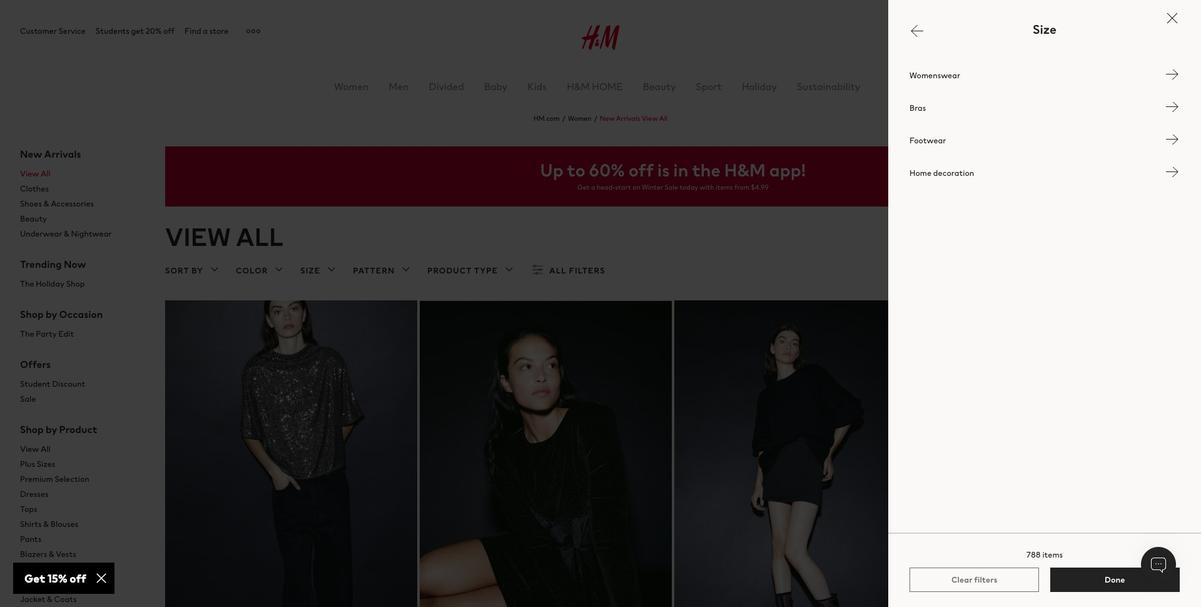 Task type: locate. For each thing, give the bounding box(es) containing it.
0 horizontal spatial /
[[563, 113, 566, 123]]

shop up party
[[20, 307, 44, 322]]

a
[[203, 25, 208, 37], [591, 182, 595, 192]]

kids
[[528, 79, 547, 94]]

sale inside 'offers student discount sale'
[[20, 393, 36, 405]]

0 vertical spatial sale
[[665, 182, 678, 192]]

clothes link
[[20, 181, 145, 196]]

view up clothes
[[20, 168, 39, 180]]

0 vertical spatial all
[[660, 113, 668, 123]]

1 horizontal spatial women link
[[568, 113, 592, 123]]

all up is
[[660, 113, 668, 123]]

head-
[[597, 182, 616, 192]]

1 horizontal spatial beauty
[[643, 79, 676, 94]]

off inside up to 60% off is in the h&m app! get a head-start on winter sale today with items from $4.99
[[629, 157, 654, 183]]

premium selection link
[[20, 472, 145, 487]]

/ down "h&m home" link
[[594, 113, 598, 123]]

1 horizontal spatial arrivals
[[616, 113, 641, 123]]

1 vertical spatial shop
[[20, 307, 44, 322]]

& right the shirts
[[43, 518, 49, 530]]

0 horizontal spatial arrivals
[[44, 146, 81, 161]]

view all link up shoes & accessories link
[[20, 166, 145, 181]]

1 horizontal spatial new
[[600, 113, 615, 123]]

1 horizontal spatial women
[[568, 113, 592, 123]]

today
[[680, 182, 699, 192]]

decoration
[[934, 167, 975, 179]]

0 horizontal spatial h&m
[[567, 79, 590, 94]]

1 vertical spatial new
[[20, 146, 42, 161]]

sort by
[[165, 265, 203, 277]]

shop up plus
[[20, 422, 44, 437]]

view all link up premium selection link
[[20, 442, 145, 457]]

divided link
[[429, 79, 464, 94]]

20%
[[146, 25, 162, 37]]

1 horizontal spatial items
[[1043, 549, 1063, 561]]

1 horizontal spatial sale
[[665, 182, 678, 192]]

students
[[96, 25, 130, 37]]

shoes
[[20, 198, 42, 210]]

clear
[[952, 574, 973, 586]]

2 the from the top
[[20, 328, 34, 340]]

0 horizontal spatial size
[[301, 265, 321, 277]]

new up clothes
[[20, 146, 42, 161]]

items right with
[[716, 182, 733, 192]]

0 horizontal spatial new
[[20, 146, 42, 161]]

1 vertical spatial h&m
[[725, 157, 766, 183]]

home
[[910, 167, 932, 179]]

tops link
[[20, 502, 145, 517]]

holiday inside trending now the holiday shop
[[36, 278, 64, 290]]

0 vertical spatial items
[[716, 182, 733, 192]]

0 vertical spatial beauty
[[643, 79, 676, 94]]

off
[[163, 25, 175, 37], [629, 157, 654, 183]]

plus
[[20, 458, 35, 470]]

0 horizontal spatial product
[[59, 422, 97, 437]]

0 horizontal spatial women
[[334, 79, 369, 94]]

1 vertical spatial holiday
[[36, 278, 64, 290]]

holiday down trending
[[36, 278, 64, 290]]

knot-detail jersey dressmodel image
[[420, 300, 672, 607]]

&
[[44, 198, 49, 210], [64, 228, 69, 240], [43, 518, 49, 530], [49, 548, 54, 560], [60, 578, 66, 590], [47, 593, 52, 605]]

0 horizontal spatial sale
[[20, 393, 36, 405]]

the inside trending now the holiday shop
[[20, 278, 34, 290]]

off left is
[[629, 157, 654, 183]]

1 horizontal spatial size
[[1033, 20, 1057, 38]]

off for 20%
[[163, 25, 175, 37]]

sale inside up to 60% off is in the h&m app! get a head-start on winter sale today with items from $4.99
[[665, 182, 678, 192]]

shop inside the shop by product view all plus sizes premium selection dresses tops shirts & blouses pants blazers & vests jeans cardigans & sweaters jacket & coats
[[20, 422, 44, 437]]

1 vertical spatial all
[[41, 168, 51, 180]]

items
[[716, 182, 733, 192], [1043, 549, 1063, 561]]

60%
[[589, 157, 625, 183]]

color button
[[236, 262, 287, 280]]

in
[[674, 157, 689, 183]]

2 vertical spatial all
[[41, 443, 51, 455]]

product left type
[[428, 265, 472, 277]]

0 vertical spatial the
[[20, 278, 34, 290]]

1 vertical spatial size
[[301, 265, 321, 277]]

1 vertical spatial by
[[46, 307, 57, 322]]

women right hm.com link
[[568, 113, 592, 123]]

vests
[[56, 548, 76, 560]]

offers
[[20, 357, 51, 372]]

0 vertical spatial arrivals
[[616, 113, 641, 123]]

sport
[[696, 79, 722, 94]]

all up clothes
[[41, 168, 51, 180]]

0 horizontal spatial women link
[[334, 79, 369, 94]]

the inside shop by occasion the party edit
[[20, 328, 34, 340]]

sale down student
[[20, 393, 36, 405]]

788
[[1027, 549, 1041, 561]]

shop for product
[[20, 422, 44, 437]]

on
[[633, 182, 641, 192]]

beauty up new arrivals view all link
[[643, 79, 676, 94]]

0 horizontal spatial holiday
[[36, 278, 64, 290]]

size right the 'color' dropdown button
[[301, 265, 321, 277]]

dresses
[[20, 488, 49, 500]]

the holiday shop link
[[20, 277, 145, 292]]

product type
[[428, 265, 498, 277]]

close black image
[[1165, 11, 1180, 26]]

shopping
[[1118, 24, 1153, 36]]

customer service link
[[20, 25, 86, 37]]

shopping bag (2)
[[1118, 24, 1182, 36]]

1 vertical spatial view
[[20, 168, 39, 180]]

baby link
[[484, 79, 508, 94]]

trending now the holiday shop
[[20, 257, 86, 290]]

/ right hm.com
[[563, 113, 566, 123]]

by inside the shop by product view all plus sizes premium selection dresses tops shirts & blouses pants blazers & vests jeans cardigans & sweaters jacket & coats
[[46, 422, 57, 437]]

beauty link up nightwear
[[20, 212, 145, 227]]

1 horizontal spatial holiday
[[742, 79, 777, 94]]

1 vertical spatial view all link
[[20, 442, 145, 457]]

h&m
[[567, 79, 590, 94], [725, 157, 766, 183]]

h&m home link
[[567, 79, 623, 94]]

1 horizontal spatial a
[[591, 182, 595, 192]]

sale
[[665, 182, 678, 192], [20, 393, 36, 405]]

2 vertical spatial view
[[20, 443, 39, 455]]

product
[[428, 265, 472, 277], [59, 422, 97, 437]]

0 vertical spatial holiday
[[742, 79, 777, 94]]

holiday right 'sport' link
[[742, 79, 777, 94]]

0 vertical spatial product
[[428, 265, 472, 277]]

1 vertical spatial beauty
[[20, 213, 47, 225]]

off right 20%
[[163, 25, 175, 37]]

new down home
[[600, 113, 615, 123]]

1 vertical spatial women
[[568, 113, 592, 123]]

items right 788
[[1043, 549, 1063, 561]]

& right shoes
[[44, 198, 49, 210]]

the
[[692, 157, 721, 183]]

& left nightwear
[[64, 228, 69, 240]]

jeans
[[20, 563, 42, 575]]

0 vertical spatial a
[[203, 25, 208, 37]]

men
[[389, 79, 409, 94]]

holiday link
[[742, 79, 777, 94]]

a right get
[[591, 182, 595, 192]]

jacket
[[20, 593, 45, 605]]

holiday
[[742, 79, 777, 94], [36, 278, 64, 290]]

& up coats
[[60, 578, 66, 590]]

shop down now
[[66, 278, 85, 290]]

1 vertical spatial sale
[[20, 393, 36, 405]]

product inside the shop by product view all plus sizes premium selection dresses tops shirts & blouses pants blazers & vests jeans cardigans & sweaters jacket & coats
[[59, 422, 97, 437]]

0 horizontal spatial beauty
[[20, 213, 47, 225]]

the left party
[[20, 328, 34, 340]]

coats
[[54, 593, 77, 605]]

clear filters
[[952, 574, 998, 586]]

0 vertical spatial beauty link
[[643, 79, 676, 94]]

view up is
[[642, 113, 658, 123]]

beauty link
[[643, 79, 676, 94], [20, 212, 145, 227]]

women link right hm.com link
[[568, 113, 592, 123]]

2 vertical spatial shop
[[20, 422, 44, 437]]

$4.99
[[751, 182, 769, 192]]

0 horizontal spatial off
[[163, 25, 175, 37]]

holiday inside header.primary.navigation element
[[742, 79, 777, 94]]

by right sort
[[192, 265, 203, 277]]

view all
[[165, 218, 284, 255]]

a right find
[[203, 25, 208, 37]]

by for occasion
[[46, 307, 57, 322]]

view inside the shop by product view all plus sizes premium selection dresses tops shirts & blouses pants blazers & vests jeans cardigans & sweaters jacket & coats
[[20, 443, 39, 455]]

home
[[592, 79, 623, 94]]

women left men
[[334, 79, 369, 94]]

sport link
[[696, 79, 722, 94]]

home decoration button
[[889, 156, 1202, 189]]

sort
[[165, 265, 189, 277]]

0 vertical spatial shop
[[66, 278, 85, 290]]

women
[[334, 79, 369, 94], [568, 113, 592, 123]]

new inside new arrivals view all clothes shoes & accessories beauty underwear & nightwear
[[20, 146, 42, 161]]

1 vertical spatial the
[[20, 328, 34, 340]]

pattern
[[353, 265, 395, 277]]

1 the from the top
[[20, 278, 34, 290]]

0 vertical spatial off
[[163, 25, 175, 37]]

1 horizontal spatial /
[[594, 113, 598, 123]]

h&m right the
[[725, 157, 766, 183]]

h&m inside up to 60% off is in the h&m app! get a head-start on winter sale today with items from $4.99
[[725, 157, 766, 183]]

by up sizes
[[46, 422, 57, 437]]

beauty link up new arrivals view all link
[[643, 79, 676, 94]]

1 vertical spatial off
[[629, 157, 654, 183]]

0 horizontal spatial beauty link
[[20, 212, 145, 227]]

occasion
[[59, 307, 103, 322]]

all inside new arrivals view all clothes shoes & accessories beauty underwear & nightwear
[[41, 168, 51, 180]]

winter
[[642, 182, 664, 192]]

1 vertical spatial beauty link
[[20, 212, 145, 227]]

arrivals inside new arrivals view all clothes shoes & accessories beauty underwear & nightwear
[[44, 146, 81, 161]]

all inside the shop by product view all plus sizes premium selection dresses tops shirts & blouses pants blazers & vests jeans cardigans & sweaters jacket & coats
[[41, 443, 51, 455]]

beauty down shoes
[[20, 213, 47, 225]]

all
[[236, 218, 284, 255]]

1 vertical spatial a
[[591, 182, 595, 192]]

product type button
[[428, 262, 517, 280]]

0 vertical spatial by
[[192, 265, 203, 277]]

the down trending
[[20, 278, 34, 290]]

by inside shop by occasion the party edit
[[46, 307, 57, 322]]

view up plus
[[20, 443, 39, 455]]

0 vertical spatial view all link
[[20, 166, 145, 181]]

0 horizontal spatial items
[[716, 182, 733, 192]]

men link
[[389, 79, 409, 94]]

1 horizontal spatial off
[[629, 157, 654, 183]]

product down the sale link
[[59, 422, 97, 437]]

mesh sock bootsmodel image
[[675, 300, 927, 607]]

footwear button
[[889, 124, 1202, 156]]

new
[[600, 113, 615, 123], [20, 146, 42, 161]]

bag
[[1155, 24, 1170, 36]]

filters
[[975, 574, 998, 586]]

arrivals up clothes link on the left top of page
[[44, 146, 81, 161]]

by for product
[[46, 422, 57, 437]]

underwear & nightwear link
[[20, 227, 145, 242]]

arrivals down home
[[616, 113, 641, 123]]

1 horizontal spatial h&m
[[725, 157, 766, 183]]

size
[[1033, 20, 1057, 38], [301, 265, 321, 277]]

size up womenswear dropdown button
[[1033, 20, 1057, 38]]

/
[[563, 113, 566, 123], [594, 113, 598, 123]]

1 vertical spatial arrivals
[[44, 146, 81, 161]]

2 vertical spatial by
[[46, 422, 57, 437]]

0 vertical spatial h&m
[[567, 79, 590, 94]]

all up sizes
[[41, 443, 51, 455]]

nightwear
[[71, 228, 112, 240]]

0 vertical spatial size
[[1033, 20, 1057, 38]]

0 vertical spatial women
[[334, 79, 369, 94]]

sale left today at the right top
[[665, 182, 678, 192]]

by up party
[[46, 307, 57, 322]]

women link left men
[[334, 79, 369, 94]]

1 vertical spatial product
[[59, 422, 97, 437]]

sort by button
[[165, 262, 222, 280]]

off inside header.primary.navigation element
[[163, 25, 175, 37]]

h&m left home
[[567, 79, 590, 94]]

shop inside shop by occasion the party edit
[[20, 307, 44, 322]]

hm.com link
[[534, 113, 560, 123]]

1 horizontal spatial product
[[428, 265, 472, 277]]

0 vertical spatial women link
[[334, 79, 369, 94]]



Task type: vqa. For each thing, say whether or not it's contained in the screenshot.
'Baby' LINK
yes



Task type: describe. For each thing, give the bounding box(es) containing it.
jacket & coats link
[[20, 592, 145, 607]]

underwear
[[20, 228, 62, 240]]

2 view all link from the top
[[20, 442, 145, 457]]

accessories
[[51, 198, 94, 210]]

1 vertical spatial women link
[[568, 113, 592, 123]]

women inside the view all main content
[[568, 113, 592, 123]]

get
[[578, 182, 590, 192]]

shopping bag (2) link
[[1098, 23, 1182, 38]]

up
[[540, 157, 564, 183]]

by inside dropdown button
[[192, 265, 203, 277]]

edit
[[58, 328, 74, 340]]

header.primary.navigation element
[[20, 10, 1202, 94]]

0 vertical spatial new
[[600, 113, 615, 123]]

2 / from the left
[[594, 113, 598, 123]]

footwear
[[910, 134, 948, 146]]

view inside new arrivals view all clothes shoes & accessories beauty underwear & nightwear
[[20, 168, 39, 180]]

student
[[20, 378, 50, 390]]

now
[[64, 257, 86, 272]]

bras
[[910, 102, 928, 114]]

with
[[700, 182, 715, 192]]

women link inside header.primary.navigation element
[[334, 79, 369, 94]]

0 horizontal spatial a
[[203, 25, 208, 37]]

shirts & blouses link
[[20, 517, 145, 532]]

1 horizontal spatial beauty link
[[643, 79, 676, 94]]

customer service
[[20, 25, 86, 37]]

a inside up to 60% off is in the h&m app! get a head-start on winter sale today with items from $4.99
[[591, 182, 595, 192]]

beauty inside header.primary.navigation element
[[643, 79, 676, 94]]

find a store link
[[185, 25, 229, 37]]

find
[[185, 25, 201, 37]]

(2)
[[1171, 24, 1182, 36]]

jeans link
[[20, 562, 145, 577]]

cardigans
[[20, 578, 59, 590]]

home decoration
[[910, 167, 976, 179]]

shop inside trending now the holiday shop
[[66, 278, 85, 290]]

divided
[[429, 79, 464, 94]]

sustainability link
[[797, 79, 861, 94]]

students get 20% off
[[96, 25, 175, 37]]

pattern button
[[353, 262, 414, 280]]

blazers & vests link
[[20, 547, 145, 562]]

cardigans & sweaters link
[[20, 577, 145, 592]]

womenswear button
[[889, 59, 1202, 91]]

find a store
[[185, 25, 229, 37]]

the party edit link
[[20, 327, 145, 342]]

shirts
[[20, 518, 42, 530]]

selection
[[55, 473, 89, 485]]

h&m inside header.primary.navigation element
[[567, 79, 590, 94]]

0 vertical spatial view
[[642, 113, 658, 123]]

new arrivals view all link
[[600, 113, 668, 123]]

off for 60%
[[629, 157, 654, 183]]

premium
[[20, 473, 53, 485]]

sequined topmodel image
[[165, 300, 417, 607]]

pants
[[20, 533, 41, 545]]

offers student discount sale
[[20, 357, 85, 405]]

favorites
[[1056, 24, 1091, 36]]

store
[[209, 25, 229, 37]]

h&m image
[[582, 25, 620, 50]]

get
[[131, 25, 144, 37]]

sweaters
[[67, 578, 103, 590]]

1 view all link from the top
[[20, 166, 145, 181]]

shop by occasion the party edit
[[20, 307, 103, 340]]

kids link
[[528, 79, 547, 94]]

clear filters button
[[910, 568, 1040, 592]]

view all main content
[[0, 0, 1202, 607]]

app!
[[770, 157, 806, 183]]

1 / from the left
[[563, 113, 566, 123]]

clothes
[[20, 183, 49, 195]]

sale link
[[20, 392, 145, 407]]

beauty inside new arrivals view all clothes shoes & accessories beauty underwear & nightwear
[[20, 213, 47, 225]]

788 items
[[1027, 549, 1063, 561]]

start
[[616, 182, 631, 192]]

1 vertical spatial items
[[1043, 549, 1063, 561]]

sustainability
[[797, 79, 861, 94]]

to
[[567, 157, 586, 183]]

trending
[[20, 257, 62, 272]]

new arrivals view all clothes shoes & accessories beauty underwear & nightwear
[[20, 146, 112, 240]]

womenswear
[[910, 69, 962, 81]]

up to 60% off is in the h&m app! get a head-start on winter sale today with items from $4.99
[[540, 157, 806, 192]]

rhinestone-trimmed jacketmodel image
[[929, 300, 1182, 607]]

& left vests
[[49, 548, 54, 560]]

is
[[658, 157, 670, 183]]

done button
[[1051, 568, 1180, 592]]

blouses
[[51, 518, 78, 530]]

shop for occasion
[[20, 307, 44, 322]]

& left coats
[[47, 593, 52, 605]]

size inside 'dropdown button'
[[301, 265, 321, 277]]

color
[[236, 265, 268, 277]]

tops
[[20, 503, 37, 515]]

discount
[[52, 378, 85, 390]]

party
[[36, 328, 57, 340]]

product inside dropdown button
[[428, 265, 472, 277]]

size button
[[301, 262, 339, 280]]

students get 20% off link
[[96, 25, 175, 37]]

items inside up to 60% off is in the h&m app! get a head-start on winter sale today with items from $4.99
[[716, 182, 733, 192]]

women inside header.primary.navigation element
[[334, 79, 369, 94]]



